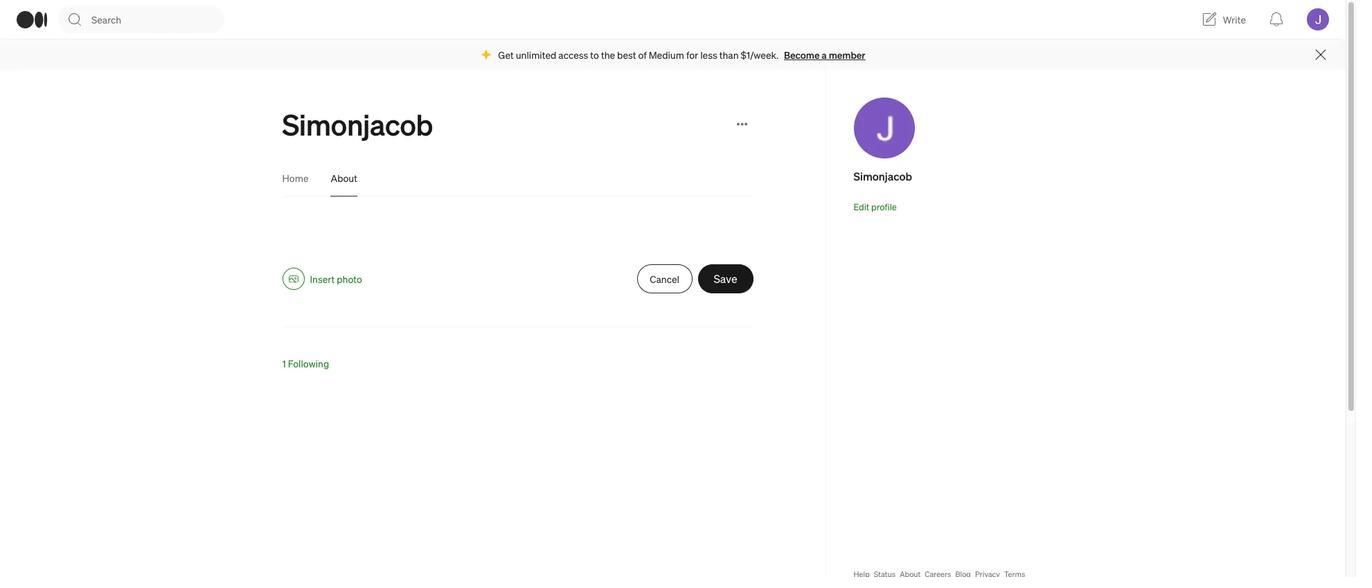 Task type: vqa. For each thing, say whether or not it's contained in the screenshot.
Write in the top of the page
yes



Task type: locate. For each thing, give the bounding box(es) containing it.
1 following link
[[282, 357, 329, 370]]

about
[[331, 172, 358, 184]]

insert photo button
[[282, 268, 362, 290]]

simonjacob link
[[282, 105, 433, 143], [854, 169, 1064, 184]]

simonjacob image
[[1308, 8, 1330, 30]]

simonjacob up about link
[[282, 105, 433, 143]]

notifications image
[[1269, 11, 1286, 28]]

0 vertical spatial simonjacob link
[[282, 105, 433, 143]]

medium
[[649, 49, 685, 61]]

to
[[591, 49, 599, 61]]

1 horizontal spatial 1
[[747, 49, 750, 61]]

edit
[[854, 201, 870, 213]]

edit profile link
[[854, 201, 897, 213]]

following
[[288, 357, 329, 370]]

about link
[[331, 171, 358, 185]]

homepage image
[[17, 11, 47, 28]]

0 horizontal spatial 1
[[282, 357, 286, 370]]

member
[[829, 49, 866, 61]]

0 vertical spatial simonjacob
[[282, 105, 433, 143]]

simonjacob up profile
[[854, 169, 913, 184]]

get
[[498, 49, 514, 61]]

home link
[[282, 171, 309, 185]]

search field
[[91, 6, 225, 33]]

/week.
[[750, 49, 779, 61]]

save
[[714, 271, 738, 286]]

0 vertical spatial 1
[[747, 49, 750, 61]]

1
[[747, 49, 750, 61], [282, 357, 286, 370]]

$
[[741, 49, 747, 61]]

1 horizontal spatial simonjacob
[[854, 169, 913, 184]]

of
[[639, 49, 647, 61]]

save button
[[698, 264, 754, 294]]

1 horizontal spatial simonjacob link
[[854, 169, 1064, 184]]

1 following
[[282, 357, 329, 370]]

than
[[720, 49, 739, 61]]

1 right than
[[747, 49, 750, 61]]

simonjacob for simonjacob link to the left
[[282, 105, 433, 143]]

cancel
[[650, 273, 680, 285]]

simonjacob
[[282, 105, 433, 143], [854, 169, 913, 184]]

cancel button
[[637, 264, 693, 294]]

1 vertical spatial simonjacob
[[854, 169, 913, 184]]

1 left following
[[282, 357, 286, 370]]

become a member link
[[785, 48, 866, 62]]

0 horizontal spatial simonjacob
[[282, 105, 433, 143]]

profile
[[872, 201, 897, 213]]

unlimited
[[516, 49, 557, 61]]

the
[[601, 49, 616, 61]]



Task type: describe. For each thing, give the bounding box(es) containing it.
insert photo
[[310, 273, 362, 285]]

become
[[785, 49, 820, 61]]

best
[[618, 49, 637, 61]]

simonjacob image
[[854, 98, 915, 159]]

close image
[[1313, 46, 1330, 63]]

write
[[1224, 13, 1247, 26]]

for
[[687, 49, 699, 61]]

insert
[[310, 273, 335, 285]]

a
[[822, 49, 827, 61]]

simonjacob for bottom simonjacob link
[[854, 169, 913, 184]]

access
[[559, 49, 589, 61]]

home
[[282, 172, 309, 184]]

photo
[[337, 273, 362, 285]]

1 vertical spatial 1
[[282, 357, 286, 370]]

write image
[[1201, 11, 1218, 28]]

get unlimited access to the best of medium for less than $ 1 /week. become a member
[[498, 49, 866, 61]]

less
[[701, 49, 718, 61]]

write link
[[1201, 11, 1247, 28]]

0 horizontal spatial simonjacob link
[[282, 105, 433, 143]]

edit profile
[[854, 201, 897, 213]]

1 vertical spatial simonjacob link
[[854, 169, 1064, 184]]



